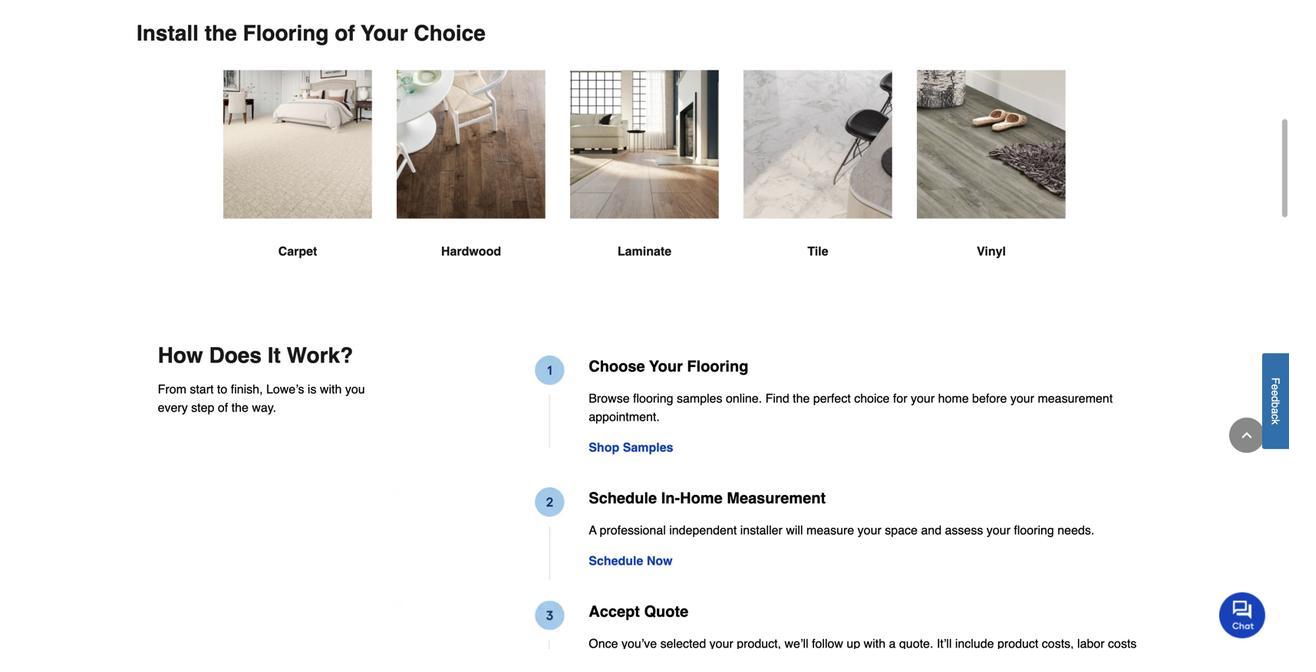 Task type: describe. For each thing, give the bounding box(es) containing it.
the right "install"
[[205, 21, 237, 46]]

way.
[[252, 401, 276, 415]]

choice
[[414, 21, 486, 46]]

needs.
[[1058, 524, 1094, 538]]

f e e d b a c k
[[1269, 378, 1282, 425]]

it
[[268, 344, 281, 368]]

every
[[158, 401, 188, 415]]

the inside browse flooring samples online. find the perfect choice for your home before your measurement appointment.
[[793, 392, 810, 406]]

to
[[217, 382, 227, 397]]

schedule now
[[589, 554, 673, 569]]

tile
[[807, 244, 828, 259]]

home
[[680, 490, 723, 508]]

b
[[1269, 403, 1282, 409]]

browse flooring samples online. find the perfect choice for your home before your measurement appointment.
[[589, 392, 1113, 424]]

and
[[921, 524, 942, 538]]

quote
[[644, 603, 688, 621]]

1 horizontal spatial flooring
[[1014, 524, 1054, 538]]

now
[[647, 554, 673, 569]]

from
[[158, 382, 186, 397]]

samples
[[677, 392, 722, 406]]

samples
[[623, 441, 673, 455]]

carpet
[[278, 244, 317, 259]]

how
[[158, 344, 203, 368]]

how does it work?
[[158, 344, 353, 368]]

an icon of the number 1. image
[[394, 356, 564, 450]]

work?
[[287, 344, 353, 368]]

measurement
[[727, 490, 826, 508]]

a living room with light tone laminate floor, fireplace, beige sofa, side table and curtain sheers. image
[[570, 70, 719, 219]]

your right the for
[[911, 392, 935, 406]]

will
[[786, 524, 803, 538]]

choose your flooring
[[589, 358, 748, 376]]

vinyl link
[[917, 70, 1066, 298]]

hardwood link
[[397, 70, 546, 298]]

flooring inside browse flooring samples online. find the perfect choice for your home before your measurement appointment.
[[633, 392, 673, 406]]

perfect
[[813, 392, 851, 406]]

appointment.
[[589, 410, 660, 424]]

find
[[765, 392, 789, 406]]

measure
[[806, 524, 854, 538]]

accept
[[589, 603, 640, 621]]

independent
[[669, 524, 737, 538]]

vinyl
[[977, 244, 1006, 259]]

accept quote
[[589, 603, 688, 621]]

online.
[[726, 392, 762, 406]]

scroll to top element
[[1229, 418, 1265, 453]]



Task type: vqa. For each thing, say whether or not it's contained in the screenshot.
the right Flooring
yes



Task type: locate. For each thing, give the bounding box(es) containing it.
from start to finish, lowe's is with you every step of the way.
[[158, 382, 365, 415]]

tile link
[[744, 70, 892, 298]]

space
[[885, 524, 918, 538]]

installer
[[740, 524, 783, 538]]

shop samples
[[589, 441, 673, 455]]

a bedroom with patterned beige carpet and a bed, table and chair. image
[[223, 70, 372, 219]]

carpet link
[[223, 70, 372, 298]]

0 vertical spatial schedule
[[589, 490, 657, 508]]

shop
[[589, 441, 619, 455]]

0 vertical spatial flooring
[[243, 21, 329, 46]]

1 vertical spatial flooring
[[1014, 524, 1054, 538]]

c
[[1269, 415, 1282, 420]]

a
[[1269, 409, 1282, 415]]

f
[[1269, 378, 1282, 385]]

a professional independent installer will measure your space and assess your flooring needs.
[[589, 524, 1094, 538]]

with
[[320, 382, 342, 397]]

an icon of the number 3. image
[[394, 602, 564, 650]]

hardwood
[[441, 244, 501, 259]]

measurement
[[1038, 392, 1113, 406]]

1 e from the top
[[1269, 385, 1282, 391]]

laminate link
[[570, 70, 719, 298]]

deep brown hardwood floors with a small table and chairs. image
[[397, 70, 546, 219]]

an icon of the number 2. image
[[394, 488, 564, 581]]

the down finish,
[[231, 401, 249, 415]]

choose
[[589, 358, 645, 376]]

shop samples link
[[589, 441, 673, 455]]

1 horizontal spatial flooring
[[687, 358, 748, 376]]

is
[[308, 382, 316, 397]]

2 e from the top
[[1269, 391, 1282, 397]]

install
[[137, 21, 199, 46]]

your right before
[[1010, 392, 1034, 406]]

a room with marble-look tile and black bar stools. image
[[744, 70, 892, 219]]

d
[[1269, 397, 1282, 403]]

does
[[209, 344, 262, 368]]

step
[[191, 401, 214, 415]]

e up d
[[1269, 385, 1282, 391]]

in-
[[661, 490, 680, 508]]

flooring
[[633, 392, 673, 406], [1014, 524, 1054, 538]]

0 vertical spatial your
[[361, 21, 408, 46]]

1 vertical spatial flooring
[[687, 358, 748, 376]]

0 horizontal spatial of
[[218, 401, 228, 415]]

your
[[911, 392, 935, 406], [1010, 392, 1034, 406], [858, 524, 881, 538], [987, 524, 1010, 538]]

e
[[1269, 385, 1282, 391], [1269, 391, 1282, 397]]

you
[[345, 382, 365, 397]]

flooring up 'appointment.'
[[633, 392, 673, 406]]

laminate
[[618, 244, 671, 259]]

lowe's
[[266, 382, 304, 397]]

flooring left needs.
[[1014, 524, 1054, 538]]

a
[[589, 524, 597, 538]]

1 vertical spatial of
[[218, 401, 228, 415]]

schedule up professional
[[589, 490, 657, 508]]

schedule in-home measurement
[[589, 490, 826, 508]]

the inside from start to finish, lowe's is with you every step of the way.
[[231, 401, 249, 415]]

choice
[[854, 392, 890, 406]]

schedule
[[589, 490, 657, 508], [589, 554, 643, 569]]

browse
[[589, 392, 630, 406]]

your left choice at the top of the page
[[361, 21, 408, 46]]

assess
[[945, 524, 983, 538]]

1 horizontal spatial your
[[649, 358, 683, 376]]

chat invite button image
[[1219, 592, 1266, 639]]

flooring for the
[[243, 21, 329, 46]]

1 schedule from the top
[[589, 490, 657, 508]]

flooring
[[243, 21, 329, 46], [687, 358, 748, 376]]

k
[[1269, 420, 1282, 425]]

flooring for your
[[687, 358, 748, 376]]

your left space
[[858, 524, 881, 538]]

schedule for schedule now
[[589, 554, 643, 569]]

chevron up image
[[1239, 428, 1255, 443]]

e up 'b'
[[1269, 391, 1282, 397]]

your
[[361, 21, 408, 46], [649, 358, 683, 376]]

for
[[893, 392, 907, 406]]

home
[[938, 392, 969, 406]]

start
[[190, 382, 214, 397]]

the
[[205, 21, 237, 46], [793, 392, 810, 406], [231, 401, 249, 415]]

your right assess
[[987, 524, 1010, 538]]

install the flooring of your choice
[[137, 21, 486, 46]]

1 vertical spatial your
[[649, 358, 683, 376]]

f e e d b a c k button
[[1262, 354, 1289, 450]]

0 horizontal spatial flooring
[[243, 21, 329, 46]]

schedule down professional
[[589, 554, 643, 569]]

your up samples at bottom right
[[649, 358, 683, 376]]

a room with vinyl floor, an area rug and beige shoes. image
[[917, 70, 1066, 219]]

2 schedule from the top
[[589, 554, 643, 569]]

0 horizontal spatial flooring
[[633, 392, 673, 406]]

0 vertical spatial of
[[335, 21, 355, 46]]

schedule for schedule in-home measurement
[[589, 490, 657, 508]]

professional
[[600, 524, 666, 538]]

1 vertical spatial schedule
[[589, 554, 643, 569]]

of
[[335, 21, 355, 46], [218, 401, 228, 415]]

0 horizontal spatial your
[[361, 21, 408, 46]]

finish,
[[231, 382, 263, 397]]

the right the find
[[793, 392, 810, 406]]

0 vertical spatial flooring
[[633, 392, 673, 406]]

before
[[972, 392, 1007, 406]]

of inside from start to finish, lowe's is with you every step of the way.
[[218, 401, 228, 415]]

1 horizontal spatial of
[[335, 21, 355, 46]]

schedule now link
[[589, 554, 673, 569]]



